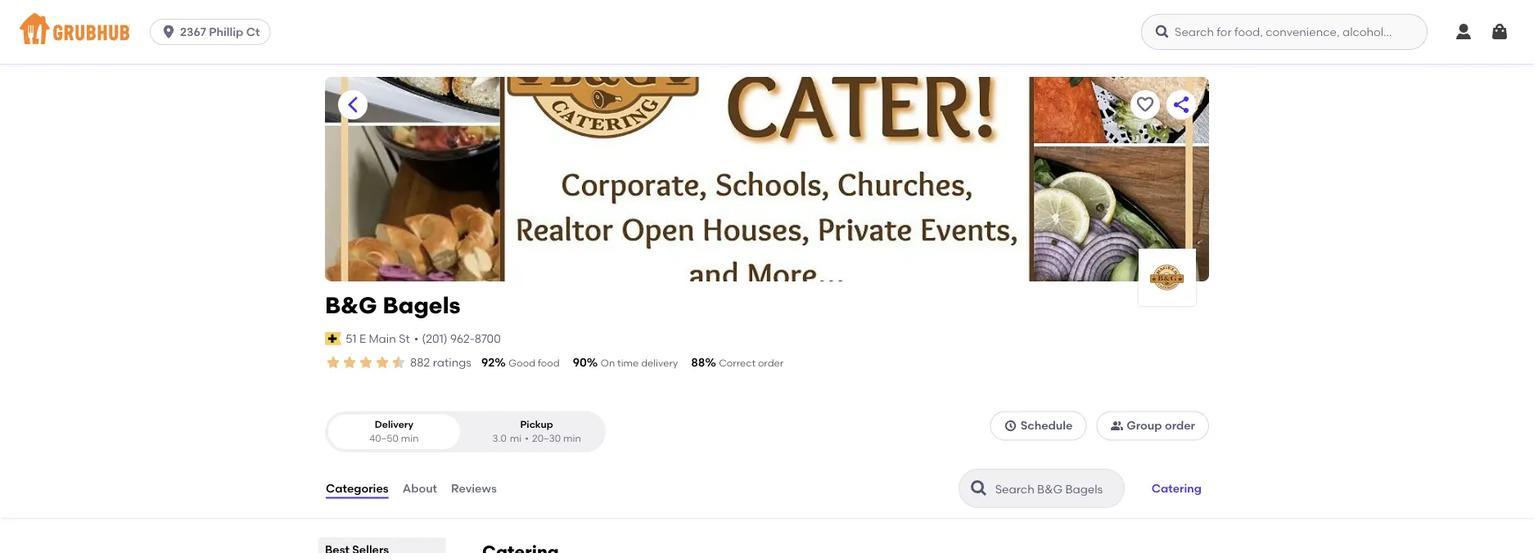 Task type: describe. For each thing, give the bounding box(es) containing it.
962-
[[450, 332, 475, 346]]

• inside pickup 3.0 mi • 20–30 min
[[525, 433, 529, 445]]

2 horizontal spatial svg image
[[1491, 22, 1510, 42]]

save this restaurant image
[[1136, 95, 1156, 115]]

40–50
[[370, 433, 399, 445]]

ratings
[[433, 356, 472, 370]]

3.0
[[493, 433, 507, 445]]

51 e main st button
[[345, 330, 411, 348]]

correct
[[719, 358, 756, 369]]

Search for food, convenience, alcohol... search field
[[1142, 14, 1429, 50]]

svg image for 2367 phillip ct
[[161, 24, 177, 40]]

schedule button
[[991, 411, 1087, 441]]

group order button
[[1097, 411, 1210, 441]]

bagels
[[383, 292, 461, 319]]

1 horizontal spatial svg image
[[1455, 22, 1474, 42]]

882 ratings
[[410, 356, 472, 370]]

good
[[509, 358, 536, 369]]

people icon image
[[1111, 420, 1124, 433]]

correct order
[[719, 358, 784, 369]]

delivery 40–50 min
[[370, 419, 419, 445]]

schedule
[[1021, 419, 1073, 433]]

min inside pickup 3.0 mi • 20–30 min
[[564, 433, 581, 445]]

search icon image
[[970, 479, 989, 499]]

pickup
[[520, 419, 553, 431]]

(201) 962-8700 button
[[422, 331, 501, 347]]

categories
[[326, 482, 389, 496]]

2367 phillip ct
[[180, 25, 260, 39]]

min inside delivery 40–50 min
[[401, 433, 419, 445]]

categories button
[[325, 460, 390, 519]]

0 horizontal spatial svg image
[[1155, 24, 1171, 40]]

order for group order
[[1165, 419, 1196, 433]]

90
[[573, 356, 587, 370]]

8700
[[475, 332, 501, 346]]

share icon image
[[1172, 95, 1192, 115]]

b&g
[[325, 292, 378, 319]]

ct
[[246, 25, 260, 39]]

about button
[[402, 460, 438, 519]]

2367 phillip ct button
[[150, 19, 277, 45]]

group
[[1127, 419, 1163, 433]]



Task type: locate. For each thing, give the bounding box(es) containing it.
1 horizontal spatial order
[[1165, 419, 1196, 433]]

order inside button
[[1165, 419, 1196, 433]]

mi
[[510, 433, 522, 445]]

caret left icon image
[[343, 95, 363, 115]]

order for correct order
[[758, 358, 784, 369]]

0 vertical spatial svg image
[[161, 24, 177, 40]]

92
[[482, 356, 495, 370]]

good food
[[509, 358, 560, 369]]

on
[[601, 358, 615, 369]]

b&g bagels
[[325, 292, 461, 319]]

svg image inside "schedule" button
[[1005, 420, 1018, 433]]

svg image left schedule
[[1005, 420, 1018, 433]]

time
[[618, 358, 639, 369]]

0 horizontal spatial min
[[401, 433, 419, 445]]

svg image for schedule
[[1005, 420, 1018, 433]]

20–30
[[532, 433, 561, 445]]

svg image
[[161, 24, 177, 40], [1005, 420, 1018, 433]]

• (201) 962-8700
[[414, 332, 501, 346]]

Search B&G Bagels search field
[[994, 482, 1119, 497]]

tab
[[325, 541, 440, 554]]

main
[[369, 332, 396, 346]]

pickup 3.0 mi • 20–30 min
[[493, 419, 581, 445]]

save this restaurant button
[[1131, 90, 1161, 120]]

reviews button
[[451, 460, 498, 519]]

0 vertical spatial •
[[414, 332, 419, 346]]

main navigation navigation
[[0, 0, 1535, 64]]

•
[[414, 332, 419, 346], [525, 433, 529, 445]]

order right correct
[[758, 358, 784, 369]]

min
[[401, 433, 419, 445], [564, 433, 581, 445]]

option group containing delivery 40–50 min
[[325, 411, 606, 453]]

(201)
[[422, 332, 448, 346]]

• right st
[[414, 332, 419, 346]]

order
[[758, 358, 784, 369], [1165, 419, 1196, 433]]

0 horizontal spatial order
[[758, 358, 784, 369]]

st
[[399, 332, 410, 346]]

1 vertical spatial order
[[1165, 419, 1196, 433]]

51 e main st
[[346, 332, 410, 346]]

• right mi
[[525, 433, 529, 445]]

2 min from the left
[[564, 433, 581, 445]]

1 min from the left
[[401, 433, 419, 445]]

2367
[[180, 25, 206, 39]]

delivery
[[375, 419, 414, 431]]

star icon image
[[325, 355, 342, 371], [342, 355, 358, 371], [358, 355, 374, 371], [374, 355, 391, 371], [391, 355, 407, 371], [391, 355, 407, 371]]

order right group
[[1165, 419, 1196, 433]]

1 horizontal spatial •
[[525, 433, 529, 445]]

min down delivery
[[401, 433, 419, 445]]

1 vertical spatial svg image
[[1005, 420, 1018, 433]]

0 horizontal spatial •
[[414, 332, 419, 346]]

1 vertical spatial •
[[525, 433, 529, 445]]

svg image inside 2367 phillip ct button
[[161, 24, 177, 40]]

1 horizontal spatial svg image
[[1005, 420, 1018, 433]]

option group
[[325, 411, 606, 453]]

882
[[410, 356, 430, 370]]

svg image
[[1455, 22, 1474, 42], [1491, 22, 1510, 42], [1155, 24, 1171, 40]]

about
[[403, 482, 437, 496]]

1 horizontal spatial min
[[564, 433, 581, 445]]

catering
[[1152, 482, 1202, 496]]

reviews
[[451, 482, 497, 496]]

phillip
[[209, 25, 244, 39]]

delivery
[[641, 358, 678, 369]]

e
[[360, 332, 366, 346]]

food
[[538, 358, 560, 369]]

0 horizontal spatial svg image
[[161, 24, 177, 40]]

group order
[[1127, 419, 1196, 433]]

0 vertical spatial order
[[758, 358, 784, 369]]

catering button
[[1145, 471, 1210, 507]]

on time delivery
[[601, 358, 678, 369]]

b&g bagels logo image
[[1139, 249, 1197, 306]]

51
[[346, 332, 357, 346]]

svg image left 2367
[[161, 24, 177, 40]]

88
[[691, 356, 705, 370]]

subscription pass image
[[325, 332, 342, 346]]

min right 20–30
[[564, 433, 581, 445]]



Task type: vqa. For each thing, say whether or not it's contained in the screenshot.
People icon
yes



